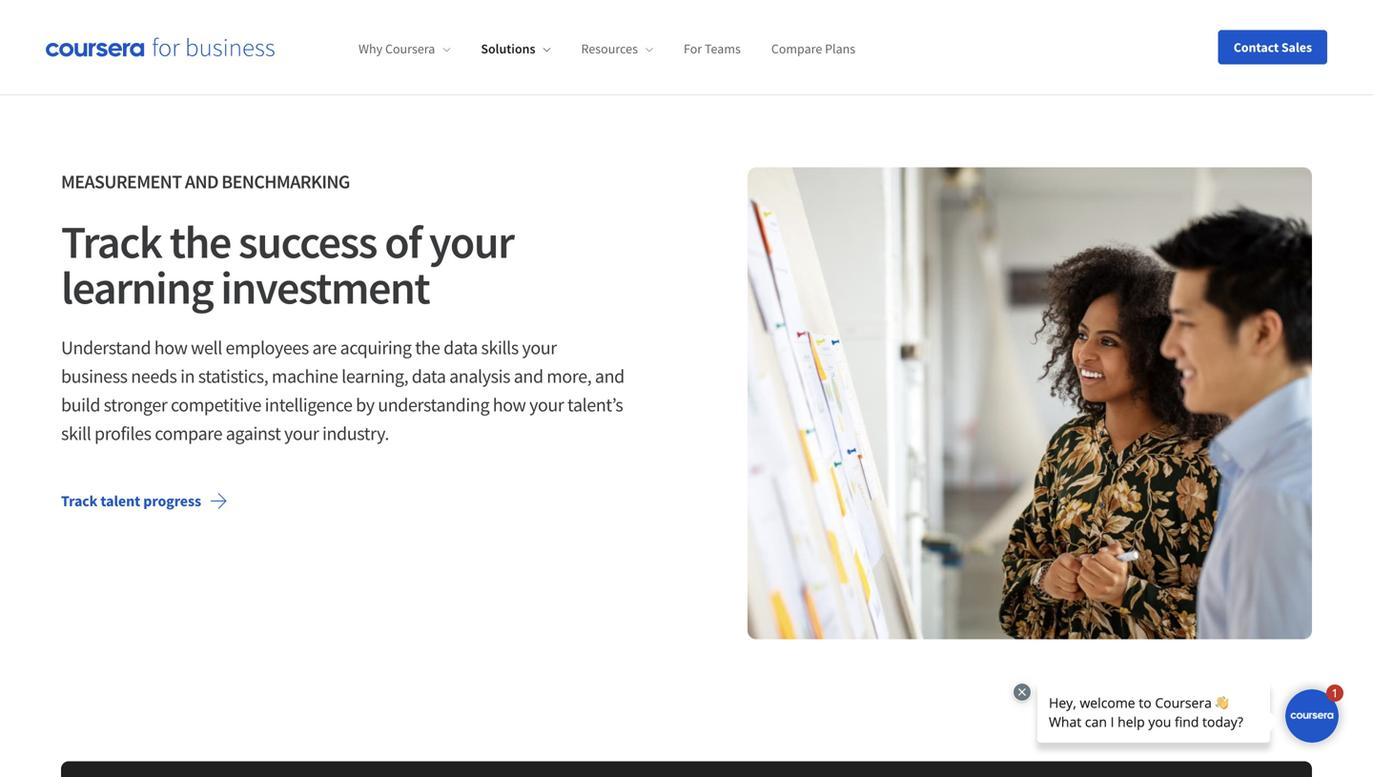 Task type: describe. For each thing, give the bounding box(es) containing it.
two coworkers reviewing data reports image
[[748, 167, 1312, 640]]

skills
[[481, 336, 519, 360]]

the inside understand how well employees are acquiring the data skills your business needs in statistics, machine learning, data analysis and more, and build stronger competitive intelligence by understanding how your talent's skill profiles compare against your industry.
[[415, 336, 440, 360]]

contact sales
[[1234, 39, 1312, 56]]

industry.
[[322, 421, 389, 445]]

employees
[[226, 336, 309, 360]]

statistics,
[[198, 364, 268, 388]]

your down more,
[[529, 393, 564, 417]]

teams
[[705, 40, 741, 57]]

learning,
[[342, 364, 408, 388]]

1 horizontal spatial and
[[514, 364, 543, 388]]

track for track talent progress
[[61, 492, 98, 511]]

1 vertical spatial data
[[412, 364, 446, 388]]

sales
[[1282, 39, 1312, 56]]

stronger
[[104, 393, 167, 417]]

measurement
[[61, 170, 182, 194]]

plans
[[825, 40, 856, 57]]

needs
[[131, 364, 177, 388]]

why coursera link
[[359, 40, 450, 57]]

build
[[61, 393, 100, 417]]

solutions link
[[481, 40, 551, 57]]

why coursera
[[359, 40, 435, 57]]

your inside track the success of your learning investment
[[429, 213, 514, 270]]

benchmarking
[[222, 170, 350, 194]]

of
[[385, 213, 421, 270]]

for teams
[[684, 40, 741, 57]]

success
[[238, 213, 377, 270]]

acquiring
[[340, 336, 412, 360]]

competitive
[[171, 393, 261, 417]]

1 vertical spatial how
[[493, 393, 526, 417]]

compare
[[771, 40, 822, 57]]

progress
[[143, 492, 201, 511]]

why
[[359, 40, 383, 57]]

profiles
[[94, 421, 151, 445]]

for teams link
[[684, 40, 741, 57]]

machine
[[272, 364, 338, 388]]

contact sales button
[[1219, 30, 1328, 64]]

investment
[[221, 259, 429, 316]]

track for track the success of your learning investment
[[61, 213, 162, 270]]

track talent progress link
[[46, 478, 243, 524]]

compare
[[155, 421, 222, 445]]

0 horizontal spatial and
[[185, 170, 218, 194]]

the inside track the success of your learning investment
[[169, 213, 231, 270]]



Task type: locate. For each thing, give the bounding box(es) containing it.
data
[[444, 336, 478, 360], [412, 364, 446, 388]]

1 vertical spatial the
[[415, 336, 440, 360]]

understand
[[61, 336, 151, 360]]

for
[[684, 40, 702, 57]]

and right measurement
[[185, 170, 218, 194]]

track the success of your learning investment
[[61, 213, 514, 316]]

how down analysis
[[493, 393, 526, 417]]

coursera
[[385, 40, 435, 57]]

the right acquiring at top
[[415, 336, 440, 360]]

and up talent's
[[595, 364, 625, 388]]

2 track from the top
[[61, 492, 98, 511]]

the
[[169, 213, 231, 270], [415, 336, 440, 360]]

0 horizontal spatial how
[[154, 336, 187, 360]]

track inside track the success of your learning investment
[[61, 213, 162, 270]]

0 vertical spatial track
[[61, 213, 162, 270]]

in
[[180, 364, 195, 388]]

0 vertical spatial the
[[169, 213, 231, 270]]

understanding
[[378, 393, 489, 417]]

solutions
[[481, 40, 536, 57]]

track left talent
[[61, 492, 98, 511]]

how
[[154, 336, 187, 360], [493, 393, 526, 417]]

well
[[191, 336, 222, 360]]

and
[[185, 170, 218, 194], [514, 364, 543, 388], [595, 364, 625, 388]]

track down measurement
[[61, 213, 162, 270]]

0 vertical spatial how
[[154, 336, 187, 360]]

1 track from the top
[[61, 213, 162, 270]]

compare plans
[[771, 40, 856, 57]]

understand how well employees are acquiring the data skills your business needs in statistics, machine learning, data analysis and more, and build stronger competitive intelligence by understanding how your talent's skill profiles compare against your industry.
[[61, 336, 625, 445]]

0 horizontal spatial the
[[169, 213, 231, 270]]

measurement and benchmarking
[[61, 170, 350, 194]]

by
[[356, 393, 374, 417]]

1 horizontal spatial how
[[493, 393, 526, 417]]

resources link
[[581, 40, 653, 57]]

skill
[[61, 421, 91, 445]]

2 horizontal spatial and
[[595, 364, 625, 388]]

the down "measurement and benchmarking"
[[169, 213, 231, 270]]

talent
[[101, 492, 140, 511]]

your down intelligence
[[284, 421, 319, 445]]

your
[[429, 213, 514, 270], [522, 336, 557, 360], [529, 393, 564, 417], [284, 421, 319, 445]]

coursera for business image
[[46, 37, 275, 57]]

contact
[[1234, 39, 1279, 56]]

1 horizontal spatial the
[[415, 336, 440, 360]]

learning
[[61, 259, 213, 316]]

data up analysis
[[444, 336, 478, 360]]

your right of
[[429, 213, 514, 270]]

resources
[[581, 40, 638, 57]]

talent's
[[567, 393, 623, 417]]

and down skills
[[514, 364, 543, 388]]

track talent progress
[[61, 492, 201, 511]]

your right skills
[[522, 336, 557, 360]]

more,
[[547, 364, 592, 388]]

data up understanding
[[412, 364, 446, 388]]

1 vertical spatial track
[[61, 492, 98, 511]]

how up the in
[[154, 336, 187, 360]]

analysis
[[449, 364, 510, 388]]

0 vertical spatial data
[[444, 336, 478, 360]]

business
[[61, 364, 127, 388]]

intelligence
[[265, 393, 352, 417]]

against
[[226, 421, 281, 445]]

track
[[61, 213, 162, 270], [61, 492, 98, 511]]

compare plans link
[[771, 40, 856, 57]]

are
[[312, 336, 337, 360]]



Task type: vqa. For each thing, say whether or not it's contained in the screenshot.
1st 'Admission' from the top of the second List from the top
no



